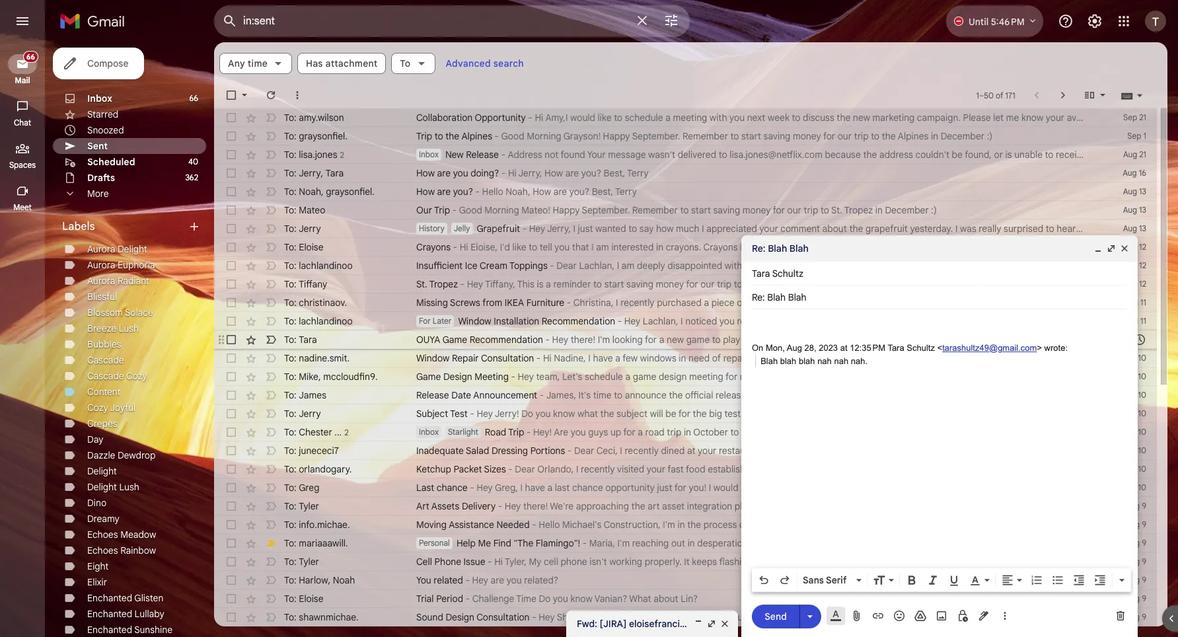 Task type: describe. For each thing, give the bounding box(es) containing it.
labels heading
[[62, 220, 188, 233]]

to down bulleted list ‪(⌘⇧8)‬ icon
[[1063, 612, 1072, 623]]

limited
[[1017, 260, 1045, 272]]

13 for our trip - good morning mateo! happy september. remember to start saving money for our trip to st. tropez in december :)
[[1140, 205, 1147, 215]]

your left "fast"
[[647, 463, 666, 475]]

trip up because
[[855, 130, 869, 142]]

crayons.
[[666, 241, 702, 253]]

st. for our trip - good morning mateo! happy september. remember to start saving money for our trip to st. tropez in december :)
[[832, 204, 843, 216]]

search in mail image
[[218, 9, 242, 33]]

day link
[[87, 434, 104, 446]]

to up message
[[614, 112, 623, 124]]

2 you! from the left
[[1111, 482, 1129, 494]]

0 horizontal spatial morning
[[485, 204, 519, 216]]

enchanted sunshine link
[[87, 624, 173, 636]]

inbox inside 'inbox new release - address not found your message wasn't delivered to lisa.jones@netflix.com because the address couldn't be found, or is unable to receive mail. learn more th'
[[419, 149, 439, 159]]

24 row from the top
[[214, 534, 1179, 553]]

0 horizontal spatial provide
[[796, 500, 827, 512]]

1 vertical spatial that
[[572, 241, 589, 253]]

at inside 'message body' text field
[[841, 343, 848, 353]]

i left interested
[[592, 241, 594, 253]]

sep for good morning grayson! happy september. remember to start saving money for our trip to the alpines in december :)
[[1128, 131, 1142, 141]]

you up 'trip to the alpines - good morning grayson! happy september. remember to start saving money for our trip to the alpines in december :)'
[[730, 112, 745, 124]]

1 to: jerry from the top
[[284, 223, 321, 235]]

0 vertical spatial found
[[561, 149, 586, 161]]

i'm down asset
[[663, 519, 676, 531]]

0 vertical spatial deeply
[[637, 260, 666, 272]]

0 horizontal spatial game
[[417, 371, 441, 383]]

2 jerry from the top
[[299, 223, 321, 235]]

navigation containing mail
[[0, 42, 46, 637]]

minimize image
[[694, 619, 704, 629]]

at right talk
[[767, 408, 775, 420]]

euphoria
[[118, 259, 155, 271]]

2 vertical spatial dear
[[515, 463, 535, 475]]

of down personal help me find "the flamingo"! - maria, i'm reaching out in desperation. i'm missing my treasured dinner napkin called "the flamingo" that i always use when eating chicken w
[[792, 556, 800, 568]]

5 row from the top
[[214, 182, 1158, 201]]

your down utterly
[[1001, 463, 1020, 475]]

to right fun
[[904, 426, 912, 438]]

grapefruit
[[477, 223, 520, 235]]

1 ikea from the left
[[505, 297, 524, 309]]

the up construction,
[[632, 500, 646, 512]]

ice
[[927, 260, 939, 272]]

pop out image for close image
[[707, 619, 717, 629]]

unable
[[1015, 149, 1043, 161]]

11 row from the top
[[214, 294, 1179, 312]]

1 horizontal spatial tara
[[326, 167, 344, 179]]

dialog containing sans serif
[[742, 235, 1138, 637]]

me right let
[[1007, 112, 1020, 124]]

more formatting options image
[[1116, 574, 1129, 587]]

start for remember
[[692, 204, 711, 216]]

shawn,
[[557, 612, 588, 623]]

i'm left looking
[[598, 334, 610, 346]]

2 horizontal spatial always
[[1037, 537, 1065, 549]]

17 to: from the top
[[284, 408, 297, 420]]

best, up wanted
[[592, 186, 613, 198]]

the down alligator.
[[989, 500, 1003, 512]]

0 vertical spatial windows
[[813, 315, 850, 327]]

weekend,
[[1071, 519, 1111, 531]]

for right downtown
[[980, 426, 992, 438]]

1 to: lachlandinoo from the top
[[284, 260, 353, 272]]

in left sound at right bottom
[[652, 612, 660, 623]]

1 horizontal spatial time
[[594, 389, 612, 401]]

enchanted for enchanted sunshine
[[87, 624, 132, 636]]

do right jerry!
[[522, 408, 534, 420]]

1 vertical spatial lachlan,
[[643, 315, 679, 327]]

echoes meadow
[[87, 529, 156, 541]]

the left the screws at the top right of the page
[[975, 297, 989, 309]]

yesterday.
[[911, 223, 954, 235]]

pop out image for close icon on the right top of the page
[[1107, 243, 1117, 254]]

0 horizontal spatial new
[[446, 149, 464, 161]]

0 vertical spatial jerry,
[[519, 167, 542, 179]]

0 horizontal spatial tropez
[[430, 278, 458, 290]]

2 horizontal spatial let's
[[968, 612, 988, 623]]

best, down message
[[604, 167, 625, 179]]

be left fun
[[875, 426, 885, 438]]

insert link ‪(⌘k)‬ image
[[872, 610, 885, 623]]

there
[[991, 241, 1014, 253]]

22 row from the top
[[214, 497, 1176, 516]]

1 to: from the top
[[284, 112, 297, 124]]

week for for
[[761, 371, 783, 383]]

do right time
[[539, 593, 551, 605]]

2 "the from the left
[[946, 537, 966, 549]]

close image
[[1120, 243, 1131, 254]]

the down integration
[[688, 519, 702, 531]]

0 horizontal spatial it
[[684, 556, 690, 568]]

0 horizontal spatial september.
[[582, 204, 630, 216]]

0 vertical spatial delight
[[118, 243, 147, 255]]

to down window repair consultation - hi nadine, i have a few windows in need of repair. can we arrange a time for you to assess the damages and provide an estimate for the necessary repai
[[785, 371, 794, 383]]

aug 10 for is
[[1123, 446, 1147, 456]]

0 horizontal spatial cozy
[[87, 402, 108, 414]]

1 vertical spatial :)
[[932, 204, 937, 216]]

there! for i'm
[[571, 334, 596, 346]]

0 horizontal spatial 16
[[769, 618, 778, 630]]

2 11 from the top
[[1141, 316, 1147, 326]]

you down piece
[[720, 315, 735, 327]]

1 vertical spatial remember
[[633, 204, 678, 216]]

26 row from the top
[[214, 571, 1158, 590]]

0 horizontal spatial window
[[417, 352, 450, 364]]

your down october
[[698, 445, 717, 457]]

close image
[[720, 619, 731, 629]]

hey down trial period - challenge time do you know vanian? what about lin?
[[539, 612, 555, 623]]

bulleted list ‪(⌘⇧8)‬ image
[[1052, 574, 1065, 587]]

the left audio
[[1108, 612, 1122, 623]]

1 you! from the left
[[689, 482, 707, 494]]

0 horizontal spatial marketing
[[873, 112, 915, 124]]

1 vertical spatial it
[[840, 426, 845, 438]]

wrote:
[[1045, 343, 1068, 353]]

advanced search options image
[[658, 7, 685, 34]]

18 to: from the top
[[284, 426, 297, 438]]

for down subject test - hey jerry! do you know what the subject will be for the big test? talk at you later, terry
[[624, 426, 636, 438]]

isn't
[[590, 556, 607, 568]]

address
[[880, 149, 914, 161]]

1 horizontal spatial window
[[458, 315, 492, 327]]

21 for amy.wilson
[[1140, 112, 1147, 122]]

1 crayons from the left
[[417, 241, 451, 253]]

5 9 from the top
[[1143, 575, 1147, 585]]

sep for hi amy,i would like to schedule a meeting with you next week to discuss the new marketing campaign. please let me know your availability. thanks!regards
[[1124, 112, 1138, 122]]

me right left
[[1119, 260, 1132, 272]]

you related - hey are you related?
[[417, 575, 559, 586]]

10 for and
[[1139, 372, 1147, 381]]

1 horizontal spatial we
[[1038, 482, 1050, 494]]

visited
[[617, 463, 645, 475]]

, for jerry
[[321, 167, 323, 179]]

lisa.jones
[[299, 148, 338, 160]]

are down how are you doing? - hi jerry, how are you? best, terry
[[554, 186, 567, 198]]

2 horizontal spatial money
[[793, 130, 822, 142]]

tropez for hey tiffany, this is a reminder to start saving money for our trip to st. tropez in december! best, terry
[[758, 278, 787, 290]]

0 vertical spatial that
[[1079, 223, 1096, 235]]

25 row from the top
[[214, 553, 1167, 571]]

4 9 from the top
[[1143, 557, 1147, 567]]

chat heading
[[0, 118, 45, 128]]

a left few
[[616, 352, 621, 364]]

2 horizontal spatial on
[[874, 500, 885, 512]]

to up missing
[[784, 519, 792, 531]]

lachlandinoo for 17th row from the bottom
[[299, 315, 353, 327]]

lush for delight lush
[[119, 481, 139, 493]]

1 nah from the left
[[818, 356, 832, 366]]

delight link
[[87, 465, 117, 477]]

1 horizontal spatial good
[[502, 130, 525, 142]]

related
[[434, 575, 463, 586]]

sent link
[[87, 140, 108, 152]]

delight lush
[[87, 481, 139, 493]]

0 vertical spatial provide
[[998, 352, 1030, 364]]

trip up the dined
[[667, 426, 682, 438]]

4 to: from the top
[[284, 167, 297, 179]]

game design meeting - hey team, let's schedule a game design meeting for next week to discuss the spaceship customization feature. please come prepared with your ideas and an
[[417, 371, 1179, 383]]

d
[[1175, 297, 1179, 309]]

0 horizontal spatial 1
[[977, 90, 980, 100]]

the up address
[[882, 130, 896, 142]]

0 horizontal spatial i'd
[[500, 241, 510, 253]]

older image
[[1057, 89, 1070, 102]]

for right crucial
[[760, 612, 772, 623]]

with down appreciated
[[725, 260, 743, 272]]

20 to: from the top
[[284, 463, 297, 475]]

aug 13 for how are you? - hello noah, how are you? best, terry
[[1124, 186, 1147, 196]]

2 to: from the top
[[284, 130, 297, 142]]

19 row from the top
[[214, 442, 1179, 460]]

1 11 from the top
[[1141, 298, 1147, 307]]

1 horizontal spatial would
[[714, 482, 739, 494]]

aug 12 for when
[[1124, 242, 1147, 252]]

1 horizontal spatial happy
[[603, 130, 630, 142]]

1 horizontal spatial schedule
[[625, 112, 664, 124]]

the left size
[[955, 463, 969, 475]]

trip up piece
[[717, 278, 732, 290]]

starlight
[[448, 427, 478, 437]]

insert photo image
[[935, 610, 949, 623]]

simply
[[1135, 463, 1162, 475]]

0 vertical spatial inbox
[[87, 93, 112, 104]]

1 vertical spatial spaceship
[[1005, 500, 1048, 512]]

moving assistance needed - hello michael's construction, i'm in the process of moving to a new apartment and could use some help. if you're available this weekend, i'd appreciate yo
[[417, 519, 1179, 531]]

4 aug 10 from the top
[[1123, 409, 1147, 418]]

tara inside 'message body' text field
[[888, 343, 905, 353]]

0 horizontal spatial lachlan,
[[579, 260, 615, 272]]

1 vertical spatial on
[[847, 482, 858, 494]]

hey up looking
[[625, 315, 641, 327]]

the up favorite on the top of page
[[850, 223, 864, 235]]

michael's
[[563, 519, 602, 531]]

lachlandinoo for 20th row from the bottom of the main content containing any time
[[299, 260, 353, 272]]

1 vertical spatial found
[[783, 445, 808, 457]]

design for meeting
[[659, 371, 687, 383]]

1 horizontal spatial it
[[1081, 445, 1087, 457]]

5 aug 10 from the top
[[1123, 427, 1147, 437]]

23 to: from the top
[[284, 519, 297, 531]]

a up furniture at left
[[546, 278, 551, 290]]

2 aug 11 from the top
[[1125, 316, 1147, 326]]

address
[[508, 149, 543, 161]]

insert signature image
[[978, 610, 991, 623]]

insert emoji ‪(⌘⇧2)‬ image
[[893, 610, 906, 623]]

1 vertical spatial jerry,
[[547, 223, 571, 235]]

lush for breeze lush
[[119, 323, 139, 335]]

2 horizontal spatial use
[[1135, 223, 1150, 235]]

14 to: from the top
[[284, 352, 297, 364]]

support image
[[1058, 13, 1074, 29]]

were
[[938, 241, 958, 253]]

discard draft ‪(⌘⇧d)‬ image
[[1115, 610, 1128, 623]]

2 as from the left
[[1158, 297, 1167, 309]]

10 for the
[[1139, 390, 1147, 400]]

2 chance from the left
[[572, 482, 603, 494]]

to down say,
[[811, 482, 819, 494]]

0 vertical spatial trip
[[417, 130, 432, 142]]

3 crayons from the left
[[901, 241, 936, 253]]

trip for road
[[509, 426, 525, 438]]

11 to: from the top
[[284, 297, 297, 309]]

16 inside main content
[[1140, 168, 1147, 178]]

blissful link
[[87, 291, 117, 303]]

1 horizontal spatial always
[[961, 241, 989, 253]]

1 horizontal spatial deeply
[[854, 463, 882, 475]]

scheduled
[[87, 156, 135, 168]]

0 vertical spatial :)
[[987, 130, 993, 142]]

tyler for cell phone issue - hi tyler, my cell phone isn't working properly. it keeps flashing pictures of gnomes at me. do you have any suggestions or recommendations to fix the problem? t
[[299, 556, 319, 568]]

3 12 from the top
[[1140, 279, 1147, 289]]

alligator.
[[976, 482, 1013, 494]]

aurora for aurora euphoria
[[87, 259, 115, 271]]

start for reminder
[[605, 278, 624, 290]]

sound design consultation - hey shawn, your expertise in sound design is crucial for the immersive experience of our space game. let's set up a meeting to discuss the audio require
[[417, 612, 1179, 623]]

echoes rainbow
[[87, 545, 156, 557]]

1 vertical spatial or
[[992, 556, 1001, 568]]

i right greg,
[[521, 482, 523, 494]]

sans serif option
[[801, 574, 854, 587]]

1 9 from the top
[[1143, 501, 1147, 511]]

0 horizontal spatial windows
[[640, 352, 677, 364]]

1 horizontal spatial space
[[912, 612, 937, 623]]

and up invite
[[770, 463, 785, 475]]

with up 'trip to the alpines - good morning grayson! happy september. remember to start saving money for our trip to the alpines in december :)'
[[710, 112, 728, 124]]

1 aug 11 from the top
[[1125, 298, 1147, 307]]

hey down "issue" at left
[[472, 575, 489, 586]]

0 vertical spatial know
[[1022, 112, 1044, 124]]

15 row from the top
[[214, 368, 1179, 386]]

cell phone issue - hi tyler, my cell phone isn't working properly. it keeps flashing pictures of gnomes at me. do you have any suggestions or recommendations to fix the problem? t
[[417, 556, 1167, 568]]

indent more ‪(⌘])‬ image
[[1094, 574, 1107, 587]]

soon
[[1135, 297, 1155, 309]]

[jira]
[[600, 618, 627, 630]]

for right looking
[[645, 334, 657, 346]]

me up limited
[[1030, 241, 1043, 253]]

are down grayson!
[[566, 167, 579, 179]]

2 horizontal spatial start
[[742, 130, 762, 142]]

this
[[518, 278, 535, 290]]

spaces heading
[[0, 160, 45, 171]]

october
[[694, 426, 729, 438]]

best, up esteemed
[[847, 278, 869, 290]]

8 row from the top
[[214, 238, 1179, 257]]

9 to: from the top
[[284, 260, 297, 272]]

1 horizontal spatial use
[[1067, 537, 1082, 549]]

aurora for aurora radiant
[[87, 275, 115, 287]]

you down tyler,
[[507, 575, 522, 586]]

i down 'available'
[[1032, 537, 1035, 549]]

at down tool.
[[895, 260, 903, 272]]

immersive
[[791, 612, 833, 623]]

<
[[938, 343, 943, 353]]

i down hear at the top right
[[1070, 241, 1073, 253]]

more
[[1142, 149, 1168, 161]]

10 for discount
[[1139, 483, 1147, 493]]

aug 10 for packets.
[[1123, 464, 1147, 474]]

2 vertical spatial am
[[839, 463, 852, 475]]

undo ‪(⌘z)‬ image
[[758, 574, 771, 587]]

0 horizontal spatial am
[[597, 241, 609, 253]]

the up could on the bottom of page
[[887, 500, 901, 512]]

13 for how are you? - hello noah, how are you? best, terry
[[1140, 186, 1147, 196]]

more send options image
[[804, 610, 817, 623]]

0 horizontal spatial always
[[763, 241, 791, 253]]

recomme
[[1141, 315, 1179, 327]]

dined
[[661, 445, 685, 457]]

21 to: from the top
[[284, 482, 297, 494]]

underline ‪(⌘u)‬ image
[[948, 575, 961, 588]]

bereft
[[1135, 260, 1160, 272]]

1 vertical spatial schedule
[[585, 371, 623, 383]]

redo ‪(⌘y)‬ image
[[779, 574, 792, 587]]

know for challenge time do you know vanian? what about lin?
[[571, 593, 593, 605]]

talk
[[748, 408, 764, 420]]

5 10 from the top
[[1139, 427, 1147, 437]]

the right what
[[601, 408, 615, 420]]

0 vertical spatial when
[[1045, 241, 1068, 253]]

portion
[[826, 445, 857, 457]]

december!
[[799, 278, 845, 290]]

the left big
[[693, 408, 707, 420]]

1 alpines from the left
[[462, 130, 493, 142]]

1 vertical spatial use
[[912, 519, 927, 531]]

have up share
[[953, 297, 973, 309]]

our up because
[[838, 130, 852, 142]]

0 vertical spatial art
[[866, 241, 878, 253]]

1 vertical spatial i'd
[[1113, 519, 1123, 531]]

i right orlando,
[[576, 463, 579, 475]]

0 horizontal spatial noah
[[299, 186, 321, 198]]

the down collaboration
[[446, 130, 460, 142]]

26 to: from the top
[[284, 575, 297, 586]]

3 jerry from the top
[[299, 408, 321, 420]]

is left unable in the top of the page
[[1006, 149, 1013, 161]]

can
[[752, 352, 769, 364]]

day
[[87, 434, 104, 446]]

availability.
[[1068, 112, 1113, 124]]

grapef
[[1153, 223, 1179, 235]]

meeting right the team
[[1011, 389, 1046, 401]]

campaign.
[[918, 112, 961, 124]]

a right more options "icon"
[[1019, 612, 1024, 623]]

on mon, aug 28, 2023 at 12:35 pm tara schultz <
[[752, 343, 943, 353]]

meet heading
[[0, 202, 45, 213]]

snoozed link
[[87, 124, 124, 136]]

send
[[765, 611, 787, 622]]

i left wanted
[[573, 223, 576, 235]]

numbered list ‪(⌘⇧7)‬ image
[[1031, 574, 1044, 587]]

rainbow
[[120, 545, 156, 557]]

1 horizontal spatial noah
[[333, 575, 355, 586]]

be left utterly
[[993, 445, 1004, 457]]

insult
[[1111, 445, 1133, 457]]

20 row from the top
[[214, 460, 1179, 479]]

you down napkin in the right of the page
[[881, 556, 896, 568]]

10 row from the top
[[214, 275, 1158, 294]]

0 vertical spatial your
[[588, 149, 606, 161]]

design for meeting
[[444, 371, 472, 383]]

need
[[689, 352, 710, 364]]

joyful
[[110, 402, 136, 414]]

i right say,
[[834, 463, 836, 475]]

junececi7
[[299, 445, 339, 457]]

i down 'purchased'
[[681, 315, 683, 327]]

release
[[716, 389, 747, 401]]

team
[[988, 389, 1009, 401]]

properly.
[[645, 556, 682, 568]]

available
[[1014, 519, 1051, 531]]

5 to: from the top
[[284, 186, 297, 198]]

1 blah from the left
[[781, 356, 797, 366]]

1 horizontal spatial marketing
[[1103, 389, 1145, 401]]

have left the last
[[525, 482, 545, 494]]

2 crayons from the left
[[704, 241, 738, 253]]

and down also
[[1124, 241, 1140, 253]]

Message Body text field
[[752, 316, 1128, 565]]

hey down mateo!
[[529, 223, 546, 235]]

14 row from the top
[[214, 349, 1179, 368]]

0 horizontal spatial tara
[[299, 334, 317, 346]]

a down few
[[626, 371, 631, 383]]

aug 10 for discount
[[1123, 483, 1147, 493]]

challenge
[[473, 593, 515, 605]]

a left piece
[[704, 297, 710, 309]]

phone
[[435, 556, 461, 568]]

echoes for echoes meadow
[[87, 529, 118, 541]]

5 aug 9 from the top
[[1126, 575, 1147, 585]]

an for provide
[[1032, 352, 1042, 364]]

0 vertical spatial recommendation
[[542, 315, 616, 327]]

3 9 from the top
[[1143, 538, 1147, 548]]

chat
[[14, 118, 31, 128]]

meeting up official
[[690, 371, 724, 383]]

any
[[228, 58, 245, 69]]

hello for hello noah, how are you? best, terry
[[482, 186, 504, 198]]

0 horizontal spatial up
[[611, 426, 622, 438]]

ouya.
[[771, 334, 797, 346]]

guys
[[589, 426, 608, 438]]

size
[[971, 463, 988, 475]]

15 to: from the top
[[284, 371, 297, 383]]

1 horizontal spatial it
[[913, 389, 919, 401]]

a down art assets delivery - hey there! we're approaching the art asset integration phase. please provide an update on the delivery timeline for the spaceship designs and any additional vis
[[795, 519, 800, 531]]

charge
[[1147, 445, 1176, 457]]

to up much
[[681, 204, 689, 216]]

art assets delivery - hey there! we're approaching the art asset integration phase. please provide an update on the delivery timeline for the spaceship designs and any additional vis
[[417, 500, 1176, 512]]

still
[[1147, 241, 1162, 253]]

to: jerry , tara
[[284, 167, 344, 179]]

trial period - challenge time do you know vanian? what about lin?
[[417, 593, 698, 605]]

1 vertical spatial good
[[459, 204, 482, 216]]

options
[[1047, 260, 1079, 272]]

meeting down numbered list ‪(⌘⇧7)‬ image
[[1027, 612, 1061, 623]]

delight for delight lush
[[87, 481, 117, 493]]

0 vertical spatial saving
[[764, 130, 791, 142]]

to right down
[[885, 482, 894, 494]]

to left say
[[629, 223, 637, 235]]

2 nah from the left
[[835, 356, 849, 366]]

25 to: from the top
[[284, 556, 297, 568]]

our up comment
[[788, 204, 802, 216]]

in up couldn't
[[932, 130, 939, 142]]

help.
[[955, 519, 975, 531]]

is left crucial
[[721, 612, 727, 623]]

are
[[554, 426, 569, 438]]

crepes
[[87, 418, 117, 430]]

12 for jo
[[1140, 260, 1147, 270]]

1 vertical spatial about
[[654, 593, 679, 605]]

0 horizontal spatial let's
[[563, 371, 583, 383]]

mike
[[299, 371, 319, 383]]

6 to: from the top
[[284, 204, 297, 216]]

10 to: from the top
[[284, 278, 297, 290]]

2 blah from the left
[[799, 356, 816, 366]]

dear for dear ceci, i recently dined at your restaurant and found the portion sizes of your salad dressings to be utterly laughable. it is an insult to charge f
[[574, 445, 595, 457]]

later,
[[795, 408, 816, 420]]

1 vertical spatial game.
[[940, 612, 966, 623]]

2 aug 9 from the top
[[1126, 520, 1147, 530]]

0 horizontal spatial spaceship
[[846, 371, 889, 383]]

0 horizontal spatial december
[[886, 204, 929, 216]]

message
[[608, 149, 646, 161]]

your up thanks,
[[964, 315, 982, 327]]

23 row from the top
[[214, 516, 1179, 534]]

i'm up working
[[618, 537, 630, 549]]

to: info.michae.
[[284, 519, 350, 531]]

8 to: from the top
[[284, 241, 297, 253]]

integration
[[687, 500, 733, 512]]

parlor.
[[970, 260, 997, 272]]

1 vertical spatial like
[[513, 241, 527, 253]]

dear for dear lachlan, i am deeply disappointed with the lackluster selection of toppings at your ice cream parlor. the limited options have left me bereft of jo
[[557, 260, 577, 272]]

main content containing any time
[[214, 42, 1179, 637]]

1 as from the left
[[1123, 297, 1133, 309]]

sans serif
[[803, 575, 847, 586]]

for right deal
[[1097, 482, 1109, 494]]

7 9 from the top
[[1143, 612, 1147, 622]]

later
[[433, 316, 452, 326]]

delight for delight link at the bottom of the page
[[87, 465, 117, 477]]

0 vertical spatial just
[[578, 223, 593, 235]]

1 horizontal spatial that
[[1013, 537, 1030, 549]]

Search in mail text field
[[243, 15, 627, 28]]

attach files image
[[851, 610, 864, 623]]

3 aug 9 from the top
[[1126, 538, 1147, 548]]

2 vertical spatial please
[[765, 500, 793, 512]]

i right nadine,
[[589, 352, 591, 364]]

1 vertical spatial am
[[622, 260, 635, 272]]

ouya game recommendation - hey there! i'm looking for a new game to play on my ouya. do you have any recommendations? thanks, terry
[[417, 334, 1010, 346]]

enchanted for enchanted lullaby
[[87, 608, 132, 620]]

for up comment
[[773, 204, 785, 216]]

echoes for echoes rainbow
[[87, 545, 118, 557]]



Task type: locate. For each thing, give the bounding box(es) containing it.
2 12 from the top
[[1140, 260, 1147, 270]]

1 "the from the left
[[514, 537, 534, 549]]

next for you
[[748, 112, 766, 124]]

eloise for trial period - challenge time do you know vanian? what about lin?
[[299, 593, 324, 605]]

6 row from the top
[[214, 201, 1158, 219]]

in left october
[[684, 426, 692, 438]]

glisten
[[134, 592, 164, 604]]

do right me.
[[867, 556, 879, 568]]

row up disappointed
[[214, 238, 1179, 257]]

of left jo
[[1162, 260, 1171, 272]]

2 vertical spatial delight
[[87, 481, 117, 493]]

main content
[[214, 42, 1179, 637]]

remember up say
[[633, 204, 678, 216]]

there! up nadine,
[[571, 334, 596, 346]]

breeze lush
[[87, 323, 139, 335]]

0 vertical spatial we
[[771, 352, 783, 364]]

1 jerry from the top
[[299, 167, 321, 179]]

money for december!
[[656, 278, 684, 290]]

starred
[[87, 108, 119, 120]]

hey down ice
[[467, 278, 483, 290]]

have
[[1015, 482, 1036, 494]]

echoes
[[87, 529, 118, 541], [87, 545, 118, 557]]

0 horizontal spatial as
[[1123, 297, 1133, 309]]

your left comment
[[760, 223, 779, 235]]

2 vertical spatial money
[[656, 278, 684, 290]]

...
[[335, 426, 342, 438]]

1 chance from the left
[[437, 482, 468, 494]]

1 vertical spatial jerry
[[299, 223, 321, 235]]

disappear
[[1023, 297, 1066, 309]]

fast
[[668, 463, 684, 475]]

0 vertical spatial experience
[[985, 315, 1031, 327]]

2 vertical spatial 12
[[1140, 279, 1147, 289]]

to left hear at the top right
[[1046, 223, 1055, 235]]

crayons - hi eloise, i'd like to tell you that i am interested in crayons. crayons have always been my favorite art tool. crayons were always there for me when i was young, and i still feel
[[417, 241, 1179, 253]]

tyler for art assets delivery - hey there! we're approaching the art asset integration phase. please provide an update on the delivery timeline for the spaceship designs and any additional vis
[[299, 500, 319, 512]]

ikea up replaced.
[[874, 297, 894, 309]]

aug 12 for of
[[1124, 260, 1147, 270]]

like up 'toppings'
[[513, 241, 527, 253]]

pictures
[[755, 556, 789, 568]]

clear search image
[[629, 7, 656, 34]]

for
[[419, 316, 431, 326]]

6 aug 10 from the top
[[1123, 446, 1147, 456]]

aurora radiant
[[87, 275, 149, 287]]

tool.
[[880, 241, 899, 253]]

2 ikea from the left
[[874, 297, 894, 309]]

0 vertical spatial about
[[823, 223, 847, 235]]

opportunity
[[475, 112, 526, 124]]

1 vertical spatial pop out image
[[707, 619, 717, 629]]

amy.wilson
[[299, 112, 344, 124]]

refresh image
[[264, 89, 278, 102]]

6 aug 9 from the top
[[1126, 594, 1147, 604]]

schedule up it's
[[585, 371, 623, 383]]

row up delivered
[[214, 127, 1158, 145]]

to left invite
[[758, 482, 766, 494]]

bold ‪(⌘b)‬ image
[[906, 574, 919, 587]]

or
[[995, 149, 1004, 161], [992, 556, 1001, 568]]

0 horizontal spatial found
[[561, 149, 586, 161]]

1 to: tyler from the top
[[284, 500, 319, 512]]

2 row from the top
[[214, 127, 1158, 145]]

drafts
[[87, 172, 115, 184]]

the left necessary on the bottom of the page
[[1097, 352, 1111, 364]]

2 aug 13 from the top
[[1124, 205, 1147, 215]]

let
[[1043, 426, 1056, 438]]

, for noah
[[321, 186, 324, 198]]

cascade for cascade cozy
[[87, 370, 124, 382]]

hello for hello michael's construction, i'm in the process of moving to a new apartment and could use some help. if you're available this weekend, i'd appreciate yo
[[539, 519, 560, 531]]

cascade for cascade 'link'
[[87, 354, 124, 366]]

12 down bereft
[[1140, 279, 1147, 289]]

lackluster
[[761, 260, 802, 272]]

mateo
[[299, 204, 326, 216]]

16 to: from the top
[[284, 389, 297, 401]]

2 horizontal spatial time
[[828, 352, 847, 364]]

2 to: jerry from the top
[[284, 408, 321, 420]]

know right let
[[1022, 112, 1044, 124]]

damages
[[939, 352, 977, 364]]

mail heading
[[0, 75, 45, 86]]

time
[[248, 58, 268, 69], [828, 352, 847, 364], [594, 389, 612, 401]]

1 horizontal spatial let's
[[857, 389, 877, 401]]

0 vertical spatial window
[[458, 315, 492, 327]]

discuss
[[803, 112, 835, 124], [796, 371, 828, 383], [879, 389, 911, 401], [1074, 612, 1106, 623]]

0 horizontal spatial good
[[459, 204, 482, 216]]

require
[[1150, 612, 1179, 623]]

0 horizontal spatial on
[[743, 334, 754, 346]]

hi
[[535, 112, 544, 124], [508, 167, 517, 179], [460, 241, 468, 253], [543, 352, 552, 364], [495, 556, 503, 568]]

1 vertical spatial time
[[828, 352, 847, 364]]

new up because
[[854, 112, 871, 124]]

search
[[494, 58, 524, 69]]

1 horizontal spatial new
[[742, 426, 760, 438]]

0 vertical spatial design
[[659, 371, 687, 383]]

dissatisfied
[[885, 463, 933, 475]]

design for consultation
[[446, 612, 475, 623]]

attachment
[[326, 58, 378, 69]]

money for december
[[743, 204, 771, 216]]

27 to: from the top
[[284, 593, 297, 605]]

9 row from the top
[[214, 257, 1179, 275]]

please for let
[[964, 112, 992, 124]]

4 aug 9 from the top
[[1126, 557, 1147, 567]]

18 row from the top
[[214, 423, 1158, 442]]

1 vertical spatial 16
[[769, 618, 778, 630]]

favorite
[[832, 241, 864, 253]]

1 vertical spatial happy
[[553, 204, 580, 216]]

up
[[611, 426, 622, 438], [1006, 612, 1017, 623]]

time right any
[[248, 58, 268, 69]]

16 row from the top
[[214, 386, 1179, 405]]

1 vertical spatial graysonfiel.
[[326, 186, 375, 198]]

13 to: from the top
[[284, 334, 297, 346]]

you up shawn,
[[553, 593, 568, 605]]

10 for provide
[[1139, 353, 1147, 363]]

know for hey jerry! do you know what the subject will be for the big test? talk at you later, terry
[[553, 408, 575, 420]]

0 horizontal spatial we
[[771, 352, 783, 364]]

inbox down collaboration
[[419, 149, 439, 159]]

1 row from the top
[[214, 108, 1179, 127]]

deeply up st. tropez - hey tiffany, this is a reminder to start saving money for our trip to st. tropez in december! best, terry
[[637, 260, 666, 272]]

1 aug 10 from the top
[[1123, 353, 1147, 363]]

, for mike
[[319, 371, 321, 383]]

utterly
[[1006, 445, 1033, 457]]

aug 9 down additional on the right of the page
[[1126, 520, 1147, 530]]

repair
[[452, 352, 479, 364]]

aug 10 for the
[[1123, 390, 1147, 400]]

remember up delivered
[[683, 130, 729, 142]]

noah,
[[506, 186, 531, 198]]

2 from from the left
[[787, 297, 807, 309]]

piece
[[712, 297, 735, 309]]

last chance - hey greg, i have a last chance opportunity just for you! i would like to invite you to come on down to my store, discount alligator. have we got a deal for you! best, terry
[[417, 482, 1176, 494]]

minimize image
[[1093, 243, 1104, 254]]

to right the insult
[[1136, 445, 1144, 457]]

design for is
[[690, 612, 718, 623]]

to: shawnmichae.
[[284, 612, 359, 623]]

1 echoes from the top
[[87, 529, 118, 541]]

i'd
[[500, 241, 510, 253], [1113, 519, 1123, 531]]

13 row from the top
[[214, 331, 1158, 349]]

0 horizontal spatial ikea
[[505, 297, 524, 309]]

12 for i
[[1140, 242, 1147, 252]]

tara up to: nadine.smit.
[[299, 334, 317, 346]]

1 vertical spatial consultation
[[477, 612, 530, 623]]

lin?
[[681, 593, 698, 605]]

i'm down moving
[[753, 537, 765, 549]]

toggle confidential mode image
[[957, 610, 970, 623]]

discuss down blah blah blah nah nah nah.
[[796, 371, 828, 383]]

eloise for crayons - hi eloise, i'd like to tell you that i am interested in crayons. crayons have always been my favorite art tool. crayons were always there for me when i was young, and i still feel
[[299, 241, 324, 253]]

2 aug 10 from the top
[[1123, 372, 1147, 381]]

week for you
[[768, 112, 790, 124]]

saving for december
[[714, 204, 741, 216]]

too
[[1164, 463, 1178, 475]]

time left nah.
[[828, 352, 847, 364]]

more image
[[291, 89, 304, 102]]

enchanted glisten link
[[87, 592, 164, 604]]

always up parlor.
[[961, 241, 989, 253]]

1 13 from the top
[[1140, 186, 1147, 196]]

how
[[656, 223, 674, 235]]

66 inside navigation
[[27, 52, 35, 61]]

1 vertical spatial 1
[[1144, 131, 1147, 141]]

prepared
[[1043, 371, 1082, 383]]

to: lachlandinoo up tiffany
[[284, 260, 353, 272]]

1 horizontal spatial nah
[[835, 356, 849, 366]]

this
[[1053, 519, 1068, 531]]

for down official
[[679, 408, 691, 420]]

1 inside row
[[1144, 131, 1147, 141]]

to: eloise for trial period
[[284, 593, 324, 605]]

0 vertical spatial come
[[1018, 371, 1041, 383]]

st. for st. tropez - hey tiffany, this is a reminder to start saving money for our trip to st. tropez in december! best, terry
[[745, 278, 756, 290]]

consultation for sound design consultation
[[477, 612, 530, 623]]

ceci,
[[597, 445, 618, 457]]

aug 13 for our trip - good morning mateo! happy september. remember to start saving money for our trip to st. tropez in december :)
[[1124, 205, 1147, 215]]

2 vertical spatial would
[[714, 482, 739, 494]]

21 row from the top
[[214, 479, 1176, 497]]

aug 10 for and
[[1123, 372, 1147, 381]]

row down "out"
[[214, 553, 1167, 571]]

to left assess
[[881, 352, 889, 364]]

None checkbox
[[225, 111, 238, 124], [225, 204, 238, 217], [225, 222, 238, 235], [225, 241, 238, 254], [225, 278, 238, 291], [225, 296, 238, 309], [225, 352, 238, 365], [225, 407, 238, 420], [225, 444, 238, 457], [225, 463, 238, 476], [225, 500, 238, 513], [225, 518, 238, 532], [225, 611, 238, 624], [225, 111, 238, 124], [225, 204, 238, 217], [225, 222, 238, 235], [225, 241, 238, 254], [225, 278, 238, 291], [225, 296, 238, 309], [225, 352, 238, 365], [225, 407, 238, 420], [225, 444, 238, 457], [225, 463, 238, 476], [225, 500, 238, 513], [225, 518, 238, 532], [225, 611, 238, 624]]

1 horizontal spatial art
[[866, 241, 878, 253]]

1 horizontal spatial release
[[466, 149, 499, 161]]

aurora for aurora delight
[[87, 243, 115, 255]]

dinner
[[859, 537, 886, 549]]

2 to: tyler from the top
[[284, 556, 319, 568]]

aug 9 up audio
[[1126, 594, 1147, 604]]

insert files using drive image
[[914, 610, 928, 623]]

6 9 from the top
[[1143, 594, 1147, 604]]

0 horizontal spatial 66
[[27, 52, 35, 61]]

0 vertical spatial let's
[[563, 371, 583, 383]]

7 to: from the top
[[284, 223, 297, 235]]

i left must
[[788, 463, 790, 475]]

am down portion
[[839, 463, 852, 475]]

0 vertical spatial 2
[[340, 150, 344, 160]]

1 aug 12 from the top
[[1124, 242, 1147, 252]]

0 horizontal spatial hello
[[482, 186, 504, 198]]

orleans?
[[762, 426, 800, 438]]

date
[[749, 389, 768, 401]]

2 inside to: lisa.jones 2
[[340, 150, 344, 160]]

young,
[[1094, 241, 1122, 253]]

to: tyler for cell
[[284, 556, 319, 568]]

toggle split pane mode image
[[1084, 89, 1097, 102]]

1 horizontal spatial cozy
[[126, 370, 147, 382]]

1 horizontal spatial i'd
[[1113, 519, 1123, 531]]

1 vertical spatial money
[[743, 204, 771, 216]]

enchanted glisten
[[87, 592, 164, 604]]

of
[[996, 90, 1004, 100], [845, 260, 853, 272], [1162, 260, 1171, 272], [737, 297, 746, 309], [713, 352, 721, 364], [882, 445, 891, 457], [990, 463, 999, 475], [740, 519, 749, 531], [792, 556, 800, 568], [885, 612, 893, 623]]

assigned
[[698, 618, 737, 630]]

the
[[999, 260, 1015, 272]]

3 to: from the top
[[284, 148, 297, 160]]

,
[[321, 167, 323, 179], [321, 186, 324, 198], [319, 371, 321, 383], [328, 575, 331, 586]]

insufficient ice cream toppings - dear lachlan, i am deeply disappointed with the lackluster selection of toppings at your ice cream parlor. the limited options have left me bereft of jo
[[417, 260, 1179, 272]]

1 horizontal spatial provide
[[998, 352, 1030, 364]]

enchanted for enchanted glisten
[[87, 592, 132, 604]]

1 vertical spatial sep
[[1128, 131, 1142, 141]]

know up shawn,
[[571, 593, 593, 605]]

1 horizontal spatial pop out image
[[1107, 243, 1117, 254]]

consultation for window repair consultation
[[481, 352, 534, 364]]

time inside popup button
[[248, 58, 268, 69]]

1 eloise from the top
[[299, 241, 324, 253]]

None checkbox
[[225, 89, 238, 102], [225, 130, 238, 143], [225, 148, 238, 161], [225, 167, 238, 180], [225, 185, 238, 198], [225, 259, 238, 272], [225, 315, 238, 328], [225, 333, 238, 346], [225, 370, 238, 383], [225, 389, 238, 402], [225, 426, 238, 439], [225, 481, 238, 495], [225, 537, 238, 550], [225, 555, 238, 569], [225, 574, 238, 587], [225, 592, 238, 606], [225, 89, 238, 102], [225, 130, 238, 143], [225, 148, 238, 161], [225, 167, 238, 180], [225, 185, 238, 198], [225, 259, 238, 272], [225, 315, 238, 328], [225, 333, 238, 346], [225, 370, 238, 383], [225, 389, 238, 402], [225, 426, 238, 439], [225, 481, 238, 495], [225, 537, 238, 550], [225, 555, 238, 569], [225, 574, 238, 587], [225, 592, 238, 606]]

9 down the appreciate
[[1143, 538, 1147, 548]]

you up hey!
[[536, 408, 551, 420]]

1 horizontal spatial there!
[[571, 334, 596, 346]]

12 row from the top
[[214, 312, 1179, 331]]

row
[[214, 108, 1179, 127], [214, 127, 1158, 145], [214, 145, 1179, 164], [214, 164, 1158, 182], [214, 182, 1158, 201], [214, 201, 1158, 219], [214, 219, 1179, 238], [214, 238, 1179, 257], [214, 257, 1179, 275], [214, 275, 1158, 294], [214, 294, 1179, 312], [214, 312, 1179, 331], [214, 331, 1158, 349], [214, 349, 1179, 368], [214, 368, 1179, 386], [214, 386, 1179, 405], [214, 405, 1158, 423], [214, 423, 1158, 442], [214, 442, 1179, 460], [214, 460, 1179, 479], [214, 479, 1176, 497], [214, 497, 1176, 516], [214, 516, 1179, 534], [214, 534, 1179, 553], [214, 553, 1167, 571], [214, 571, 1158, 590], [214, 590, 1158, 608], [214, 608, 1179, 627]]

22 to: from the top
[[284, 500, 297, 512]]

settings image
[[1088, 13, 1103, 29]]

1 horizontal spatial remember
[[683, 130, 729, 142]]

necessary
[[1114, 352, 1157, 364]]

our left "insert files using drive" image
[[896, 612, 910, 623]]

2 21 from the top
[[1140, 149, 1147, 159]]

0 horizontal spatial when
[[1045, 241, 1068, 253]]

0 vertical spatial would
[[571, 112, 596, 124]]

2 alpines from the left
[[898, 130, 929, 142]]

recommendation down christina,
[[542, 315, 616, 327]]

any down called
[[921, 556, 936, 568]]

1 vertical spatial just
[[658, 482, 673, 494]]

19 to: from the top
[[284, 445, 297, 457]]

row down integration
[[214, 516, 1179, 534]]

1 vertical spatial please
[[988, 371, 1015, 383]]

1 horizontal spatial 66
[[189, 93, 198, 103]]

alpines up address
[[898, 130, 929, 142]]

aurora radiant link
[[87, 275, 149, 287]]

salad
[[466, 445, 489, 457]]

when up the fix
[[1085, 537, 1107, 549]]

1 vertical spatial know
[[553, 408, 575, 420]]

10 for packets.
[[1139, 464, 1147, 474]]

sound
[[417, 612, 443, 623]]

chance up approaching
[[572, 482, 603, 494]]

1 cascade from the top
[[87, 354, 124, 366]]

0 vertical spatial was
[[961, 223, 977, 235]]

personal
[[419, 538, 450, 548]]

1 aug 13 from the top
[[1124, 186, 1147, 196]]

of right 50
[[996, 90, 1004, 100]]

left
[[1103, 260, 1117, 272]]

row down food
[[214, 479, 1176, 497]]

2 to: lachlandinoo from the top
[[284, 315, 353, 327]]

2 vertical spatial start
[[605, 278, 624, 290]]

deal
[[1077, 482, 1095, 494]]

0 vertical spatial to: jerry
[[284, 223, 321, 235]]

2 aug 12 from the top
[[1124, 260, 1147, 270]]

2 horizontal spatial would
[[847, 426, 872, 438]]

formatting options toolbar
[[752, 569, 1132, 592]]

17 row from the top
[[214, 405, 1158, 423]]

to: tiffany
[[284, 278, 327, 290]]

replaced.
[[852, 315, 891, 327]]

has attachment button
[[298, 53, 386, 74]]

my down moving assistance needed - hello michael's construction, i'm in the process of moving to a new apartment and could use some help. if you're available this weekend, i'd appreciate yo
[[801, 537, 814, 549]]

delight
[[118, 243, 147, 255], [87, 465, 117, 477], [87, 481, 117, 493]]

2 vertical spatial new
[[802, 519, 819, 531]]

it
[[1081, 445, 1087, 457], [684, 556, 690, 568]]

1 horizontal spatial was
[[1075, 241, 1092, 253]]

lush down dewdrop
[[119, 481, 139, 493]]

could
[[886, 519, 910, 531]]

2 vertical spatial next
[[967, 389, 985, 401]]

purchased
[[657, 297, 702, 309]]

27 row from the top
[[214, 590, 1158, 608]]

21 for lisa.jones
[[1140, 149, 1147, 159]]

aug 12 down close icon on the right top of the page
[[1124, 260, 1147, 270]]

0 horizontal spatial chance
[[437, 482, 468, 494]]

9 down additional on the right of the page
[[1143, 520, 1147, 530]]

more options image
[[1002, 610, 1010, 623]]

2 9 from the top
[[1143, 520, 1147, 530]]

i left still
[[1143, 241, 1145, 253]]

2 13 from the top
[[1140, 205, 1147, 215]]

please for come
[[988, 371, 1015, 383]]

to: tyler for art
[[284, 500, 319, 512]]

next for for
[[740, 371, 759, 383]]

1 horizontal spatial money
[[743, 204, 771, 216]]

1 horizontal spatial you!
[[1111, 482, 1129, 494]]

24 to: from the top
[[284, 537, 297, 549]]

0 horizontal spatial time
[[248, 58, 268, 69]]

recently up visited
[[625, 445, 659, 457]]

9 down problem?
[[1143, 575, 1147, 585]]

to: lachlandinoo down to: christinaov.
[[284, 315, 353, 327]]

1 horizontal spatial experience
[[985, 315, 1031, 327]]

aug inside 'message body' text field
[[787, 343, 803, 353]]

indent less ‪(⌘[)‬ image
[[1073, 574, 1086, 587]]

Search in mail search field
[[214, 5, 690, 37]]

if
[[978, 519, 983, 531]]

3 enchanted from the top
[[87, 624, 132, 636]]

installation
[[494, 315, 540, 327]]

Subject field
[[752, 291, 1128, 304]]

0 horizontal spatial jerry,
[[519, 167, 542, 179]]

to right delivered
[[719, 149, 728, 161]]

2 vertical spatial time
[[594, 389, 612, 401]]

2 vertical spatial saving
[[627, 278, 654, 290]]

schultz
[[907, 343, 935, 353]]

jelly
[[454, 223, 470, 233]]

4 10 from the top
[[1139, 409, 1147, 418]]

1 horizontal spatial on
[[847, 482, 858, 494]]

gmail image
[[60, 8, 132, 34]]

and left the plan
[[1048, 389, 1064, 401]]

11 down soon
[[1141, 316, 1147, 326]]

1 vertical spatial hello
[[539, 519, 560, 531]]

on up update
[[847, 482, 858, 494]]

:) up yesterday.
[[932, 204, 937, 216]]

2 inside the to: chester ... 2
[[345, 427, 349, 437]]

sep
[[1124, 112, 1138, 122], [1128, 131, 1142, 141]]

noah
[[299, 186, 321, 198], [333, 575, 355, 586]]

row down 'trip to the alpines - good morning grayson! happy september. remember to start saving money for our trip to the alpines in december :)'
[[214, 145, 1179, 164]]

for right the estimate
[[1083, 352, 1095, 364]]

0 vertical spatial use
[[1135, 223, 1150, 235]]

select input tool image
[[1136, 90, 1144, 100]]

sunshine
[[134, 624, 173, 636]]

0 vertical spatial tyler
[[299, 500, 319, 512]]

0 horizontal spatial blah
[[781, 356, 797, 366]]

0 horizontal spatial pop out image
[[707, 619, 717, 629]]

pop out image
[[1107, 243, 1117, 254], [707, 619, 717, 629]]

row up ouya game recommendation - hey there! i'm looking for a new game to play on my ouya. do you have any recommendations? thanks, terry
[[214, 312, 1179, 331]]

i up were
[[956, 223, 958, 235]]

a left the last
[[548, 482, 553, 494]]

2 enchanted from the top
[[87, 608, 132, 620]]

aug 10 for provide
[[1123, 353, 1147, 363]]

1 horizontal spatial chance
[[572, 482, 603, 494]]

lachlan,
[[579, 260, 615, 272], [643, 315, 679, 327]]

2 horizontal spatial that
[[1079, 223, 1096, 235]]

, down lisa.jones
[[321, 167, 323, 179]]

1 tyler from the top
[[299, 500, 319, 512]]

for down surprised
[[1016, 241, 1028, 253]]

12 to: from the top
[[284, 315, 297, 327]]

row down lin?
[[214, 608, 1179, 627]]

28 to: from the top
[[284, 612, 297, 623]]

new down collaboration
[[446, 149, 464, 161]]

3 13 from the top
[[1140, 223, 1147, 233]]

on
[[743, 334, 754, 346], [847, 482, 858, 494], [874, 500, 885, 512]]

like up phase.
[[741, 482, 755, 494]]

1 horizontal spatial 2
[[345, 427, 349, 437]]

an for and
[[1169, 371, 1179, 383]]

1 vertical spatial to: jerry
[[284, 408, 321, 420]]

saving for december!
[[627, 278, 654, 290]]

1 vertical spatial it
[[684, 556, 690, 568]]

7 10 from the top
[[1139, 464, 1147, 474]]

9
[[1143, 501, 1147, 511], [1143, 520, 1147, 530], [1143, 538, 1147, 548], [1143, 557, 1147, 567], [1143, 575, 1147, 585], [1143, 594, 1147, 604], [1143, 612, 1147, 622]]

needed
[[497, 519, 530, 531]]

1 horizontal spatial trip
[[434, 204, 450, 216]]

new up personal help me find "the flamingo"! - maria, i'm reaching out in desperation. i'm missing my treasured dinner napkin called "the flamingo" that i always use when eating chicken w
[[802, 519, 819, 531]]

3 aug 10 from the top
[[1123, 390, 1147, 400]]

gtms-
[[739, 618, 769, 630]]

pop out image left close icon on the right top of the page
[[1107, 243, 1117, 254]]

it down know! on the right bottom
[[1081, 445, 1087, 457]]

do up the 'arrange'
[[799, 334, 811, 346]]

1 horizontal spatial like
[[598, 112, 612, 124]]

2 vertical spatial aurora
[[87, 275, 115, 287]]

4 row from the top
[[214, 164, 1158, 182]]

3 aug 13 from the top
[[1124, 223, 1147, 233]]

in up grapefruit in the right top of the page
[[876, 204, 883, 216]]

found down grayson!
[[561, 149, 586, 161]]

nah.
[[851, 356, 868, 366]]

design down period
[[446, 612, 475, 623]]

there! for we're
[[524, 500, 548, 512]]

1 21 from the top
[[1140, 112, 1147, 122]]

0 vertical spatial aug 11
[[1125, 298, 1147, 307]]

found
[[561, 149, 586, 161], [783, 445, 808, 457]]

italic ‪(⌘i)‬ image
[[927, 574, 940, 587]]

1 12 from the top
[[1140, 242, 1147, 252]]

trip for our
[[434, 204, 450, 216]]

, for harlow
[[328, 575, 331, 586]]

row up food
[[214, 442, 1179, 460]]

1 horizontal spatial game.
[[940, 612, 966, 623]]

1 vertical spatial delight
[[87, 465, 117, 477]]

28 row from the top
[[214, 608, 1179, 627]]

1 vertical spatial there!
[[524, 500, 548, 512]]

dear up reminder
[[557, 260, 577, 272]]

art
[[866, 241, 878, 253], [648, 500, 660, 512]]

1 horizontal spatial crayons
[[704, 241, 738, 253]]

tyler down greg
[[299, 500, 319, 512]]

me.
[[849, 556, 865, 568]]

meadow
[[120, 529, 156, 541]]

at right the dined
[[687, 445, 696, 457]]

you!
[[689, 482, 707, 494], [1111, 482, 1129, 494]]

1 vertical spatial experience
[[835, 612, 882, 623]]

echoes up eight link
[[87, 545, 118, 557]]

tropez for good morning mateo! happy september. remember to start saving money for our trip to st. tropez in december :)
[[845, 204, 873, 216]]

on right play
[[743, 334, 754, 346]]

1 vertical spatial come
[[821, 482, 845, 494]]

1 aug 9 from the top
[[1126, 501, 1147, 511]]

362
[[185, 173, 198, 182]]

lachlan, up reminder
[[579, 260, 615, 272]]

an for is
[[1098, 445, 1108, 457]]

you? down doing? at left top
[[453, 186, 473, 198]]

delight down delight link at the bottom of the page
[[87, 481, 117, 493]]

in right "out"
[[688, 537, 695, 549]]

chester
[[299, 426, 332, 438]]

10 for is
[[1139, 446, 1147, 456]]

game up 'announce'
[[633, 371, 657, 383]]

activitie
[[1147, 389, 1179, 401]]

1 horizontal spatial come
[[1018, 371, 1041, 383]]

from up for later window installation recommendation - hey lachlan, i noticed you recently had your windows replaced. could you share your experience with the installer and any recomme
[[787, 297, 807, 309]]

8 aug 10 from the top
[[1123, 483, 1147, 493]]

to: eloise for crayons
[[284, 241, 324, 253]]

december
[[941, 130, 985, 142], [886, 204, 929, 216]]

main menu image
[[15, 13, 30, 29]]

dialog
[[742, 235, 1138, 637]]

blissful
[[87, 291, 117, 303]]

2 10 from the top
[[1139, 372, 1147, 381]]

7 row from the top
[[214, 219, 1179, 238]]

0 horizontal spatial release
[[417, 389, 449, 401]]

aug 9
[[1126, 501, 1147, 511], [1126, 520, 1147, 530], [1126, 538, 1147, 548], [1126, 557, 1147, 567], [1126, 575, 1147, 585], [1126, 594, 1147, 604], [1126, 612, 1147, 622]]

fix
[[1092, 556, 1102, 568]]

0 horizontal spatial game.
[[829, 389, 855, 401]]

and up activitie
[[1150, 371, 1166, 383]]

to: graysonfiel.
[[284, 130, 348, 142]]

navigation
[[0, 42, 46, 637]]

1 to: eloise from the top
[[284, 241, 324, 253]]

eloise down 'harlow'
[[299, 593, 324, 605]]



Task type: vqa. For each thing, say whether or not it's contained in the screenshot.


